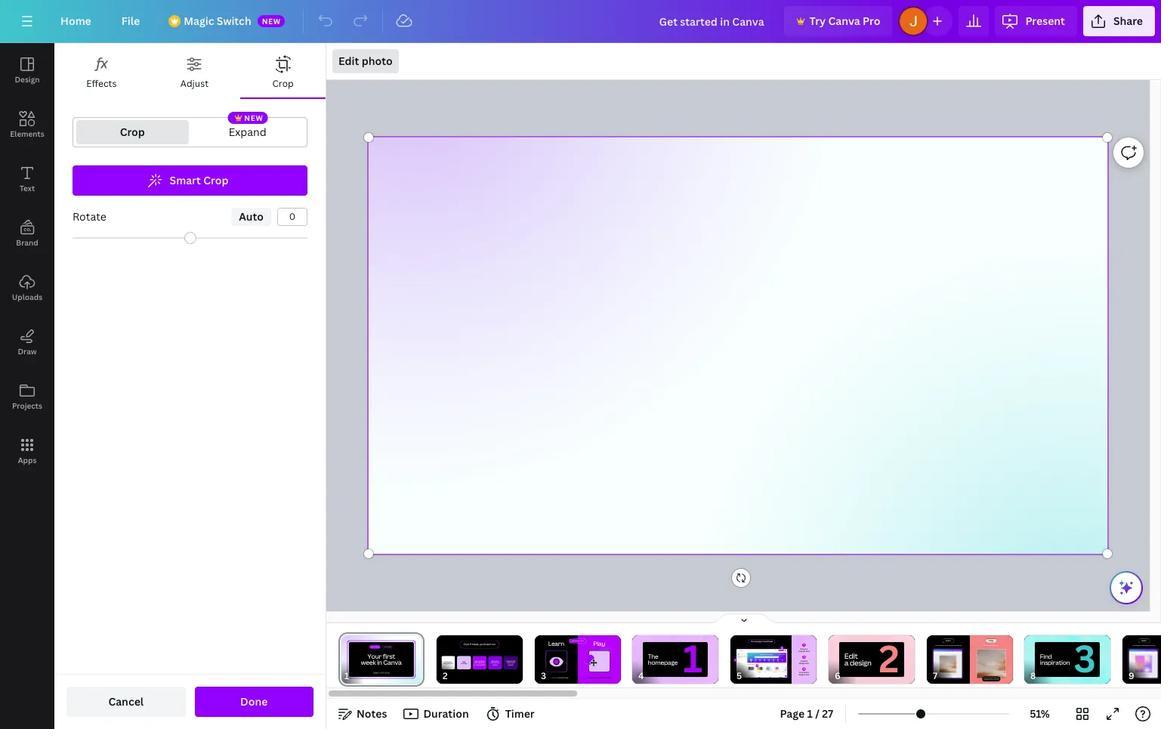 Task type: vqa. For each thing, say whether or not it's contained in the screenshot.
Default
no



Task type: describe. For each thing, give the bounding box(es) containing it.
add
[[1143, 645, 1145, 647]]

play
[[593, 640, 605, 648]]

Design title text field
[[648, 6, 778, 36]]

0 horizontal spatial edit a design
[[461, 661, 467, 665]]

smart crop button
[[73, 166, 308, 196]]

watch a video and learn how interact and make it happen
[[544, 677, 611, 679]]

in
[[700, 336, 744, 409]]

happen
[[605, 677, 611, 679]]

0 horizontal spatial 2
[[782, 646, 783, 650]]

new inside main menu bar
[[262, 16, 281, 26]]

rotate
[[73, 209, 106, 224]]

it's time to explore
[[988, 662, 996, 666]]

draw button
[[0, 315, 54, 370]]

and inside collaborate, share and publish
[[512, 662, 515, 664]]

apps
[[18, 455, 37, 466]]

magic switch
[[184, 14, 251, 28]]

box
[[998, 645, 1000, 647]]

page 1 / 27
[[781, 707, 834, 721]]

to left add,
[[947, 645, 948, 647]]

find your way around
[[444, 661, 453, 665]]

to right graphics
[[1150, 645, 1151, 647]]

share button
[[1084, 6, 1156, 36]]

get inspired with elements and templates
[[474, 660, 485, 666]]

find for way
[[445, 661, 448, 663]]

2 vertical spatial crop
[[203, 173, 229, 187]]

timer
[[505, 707, 535, 721]]

1 vertical spatial new
[[244, 113, 263, 123]]

file button
[[109, 6, 152, 36]]

design button
[[0, 43, 54, 98]]

resize
[[956, 645, 960, 647]]

1 text from the left
[[960, 645, 962, 647]]

design inside button
[[1153, 645, 1156, 647]]

text button
[[0, 152, 54, 206]]

video
[[552, 677, 556, 679]]

inspired
[[478, 660, 484, 662]]

with inside the work with photos and videos
[[496, 660, 499, 662]]

0 horizontal spatial how
[[565, 677, 568, 679]]

try canva pro button
[[784, 6, 893, 36]]

find for projects
[[801, 649, 804, 651]]

pro
[[863, 14, 881, 28]]

crop button
[[241, 43, 326, 98]]

work with photos and videos
[[491, 660, 500, 666]]

photo
[[362, 54, 393, 68]]

2 vertical spatial here
[[806, 674, 810, 676]]

and right edit
[[954, 645, 956, 647]]

present button
[[996, 6, 1078, 36]]

0 horizontal spatial 3
[[757, 664, 759, 668]]

projects button
[[0, 370, 54, 424]]

duration button
[[399, 702, 475, 726]]

Rotate text field
[[278, 209, 307, 225]]

cancel
[[108, 695, 144, 709]]

learn
[[548, 640, 564, 648]]

51% button
[[1016, 702, 1065, 726]]

work
[[491, 660, 496, 662]]

your first
[[620, 282, 856, 355]]

edit photo
[[339, 54, 393, 68]]

switch
[[217, 14, 251, 28]]

Page title text field
[[356, 669, 362, 684]]

watch
[[544, 677, 550, 679]]

adjust
[[181, 77, 209, 90]]

add,
[[949, 645, 951, 647]]

edit
[[951, 645, 954, 647]]

uploads button
[[0, 261, 54, 315]]

a right the around
[[461, 663, 462, 665]]

page
[[781, 707, 805, 721]]

0 vertical spatial how
[[944, 645, 947, 647]]

design
[[15, 74, 40, 85]]

home link
[[48, 6, 103, 36]]

elements
[[10, 129, 44, 139]]

draw
[[18, 346, 37, 357]]

2 text from the left
[[995, 645, 997, 647]]

27
[[823, 707, 834, 721]]

1 down hide pages image
[[735, 659, 736, 663]]

2 horizontal spatial 3
[[1075, 633, 1097, 684]]

cancel button
[[67, 687, 186, 717]]

week
[[563, 336, 690, 409]]

create
[[801, 661, 807, 663]]

a right find your projects here create a design here find recent designs here
[[845, 659, 849, 668]]

it's
[[988, 662, 991, 664]]

find your projects here create a design here find recent designs here
[[799, 649, 810, 676]]

and right click
[[938, 645, 941, 647]]

projects
[[799, 651, 806, 653]]

publish
[[508, 664, 514, 666]]

to left 'find'
[[1136, 645, 1138, 647]]

recent
[[804, 672, 809, 674]]

inspiration
[[1041, 659, 1071, 667]]

your
[[620, 282, 740, 355]]

interact
[[588, 677, 594, 679]]

present
[[1026, 14, 1066, 28]]

with inside the get inspired with elements and templates
[[474, 662, 478, 664]]

share
[[507, 662, 511, 664]]

find
[[1138, 645, 1140, 647]]

auto
[[239, 210, 264, 224]]

1 horizontal spatial 2
[[804, 655, 805, 659]]

how
[[1133, 645, 1136, 647]]

done
[[240, 695, 268, 709]]

designs
[[799, 674, 806, 676]]

experiment
[[984, 645, 990, 647]]

brand button
[[0, 206, 54, 261]]

design inside find your projects here create a design here find recent designs here
[[800, 663, 805, 665]]



Task type: locate. For each thing, give the bounding box(es) containing it.
uploads
[[12, 292, 42, 302]]

0 vertical spatial your
[[805, 649, 809, 651]]

auto button
[[231, 208, 271, 226]]

time
[[992, 662, 995, 664]]

here
[[806, 651, 810, 653], [806, 663, 809, 665], [806, 674, 810, 676]]

0 vertical spatial new
[[262, 16, 281, 26]]

3 left find your projects here create a design here find recent designs here
[[757, 664, 759, 668]]

find inside find inspiration 3
[[1041, 653, 1053, 661]]

with left the
[[990, 645, 993, 647]]

effects
[[86, 77, 117, 90]]

text
[[960, 645, 962, 647], [995, 645, 997, 647]]

elements button
[[0, 98, 54, 152]]

edit photo button
[[333, 49, 399, 73]]

and right photos at the left
[[497, 662, 500, 664]]

timer button
[[481, 702, 541, 726]]

main menu bar
[[0, 0, 1162, 43]]

explore
[[990, 664, 996, 666]]

None button
[[192, 112, 304, 144]]

share
[[1114, 14, 1144, 28]]

2 horizontal spatial 2
[[879, 633, 900, 684]]

duration
[[424, 707, 469, 721]]

your inside find your projects here create a design here find recent designs here
[[805, 649, 809, 651]]

1 horizontal spatial crop
[[203, 173, 229, 187]]

2 horizontal spatial crop
[[272, 77, 294, 90]]

0 horizontal spatial crop
[[120, 125, 145, 139]]

new right switch
[[262, 16, 281, 26]]

the
[[649, 653, 659, 661]]

projects
[[12, 401, 42, 411]]

0 horizontal spatial with
[[474, 662, 478, 664]]

smart crop
[[170, 173, 229, 187]]

crop
[[272, 77, 294, 90], [120, 125, 145, 139], [203, 173, 229, 187]]

your inside find your way around
[[448, 661, 452, 663]]

1 horizontal spatial 3
[[804, 667, 805, 671]]

2 horizontal spatial edit
[[845, 651, 858, 661]]

learn
[[560, 677, 564, 679]]

Crop button
[[76, 120, 189, 144]]

with
[[990, 645, 993, 647], [496, 660, 499, 662], [474, 662, 478, 664]]

1 inside button
[[808, 707, 813, 721]]

and inside the work with photos and videos
[[497, 662, 500, 664]]

1 horizontal spatial with
[[496, 660, 499, 662]]

2 left click
[[879, 633, 900, 684]]

your for here
[[805, 649, 809, 651]]

first
[[750, 282, 856, 355]]

how right learn
[[565, 677, 568, 679]]

a left video
[[550, 677, 551, 679]]

the
[[993, 645, 995, 647]]

with right the work
[[496, 660, 499, 662]]

adjust button
[[149, 43, 241, 98]]

1 horizontal spatial text
[[995, 645, 997, 647]]

click
[[935, 645, 938, 647]]

/
[[816, 707, 820, 721]]

1 horizontal spatial your
[[805, 649, 809, 651]]

1 vertical spatial how
[[565, 677, 568, 679]]

design
[[1153, 645, 1156, 647], [850, 659, 872, 668], [800, 663, 805, 665], [462, 663, 467, 665]]

a inside button
[[1152, 645, 1152, 647]]

apps button
[[0, 424, 54, 478]]

watch
[[941, 645, 944, 647]]

around
[[447, 663, 453, 665]]

3 up recent
[[804, 667, 805, 671]]

1 right homepage
[[684, 633, 703, 684]]

new up expand
[[244, 113, 263, 123]]

how to find and add graphics to a design button
[[1123, 636, 1162, 684]]

3 right inspiration
[[1075, 633, 1097, 684]]

it
[[603, 677, 604, 679]]

a right the create
[[807, 661, 808, 663]]

videos
[[493, 664, 498, 666]]

to down it's
[[988, 664, 989, 666]]

brand
[[16, 237, 38, 248]]

how
[[944, 645, 947, 647], [565, 677, 568, 679]]

3
[[1075, 633, 1097, 684], [757, 664, 759, 668], [804, 667, 805, 671]]

design right the around
[[462, 663, 467, 665]]

find inside find your way around
[[445, 661, 448, 663]]

the homepage 1
[[649, 633, 703, 684]]

get
[[475, 660, 478, 662]]

way
[[444, 663, 447, 665]]

magic
[[184, 14, 214, 28]]

home
[[60, 14, 91, 28]]

your up the create
[[805, 649, 809, 651]]

edit a design right find your projects here create a design here find recent designs here
[[845, 651, 872, 668]]

collaborate,
[[506, 660, 516, 662]]

2 horizontal spatial with
[[990, 645, 993, 647]]

how to find and add graphics to a design
[[1133, 645, 1156, 647]]

to inside "it's time to explore"
[[988, 664, 989, 666]]

templates
[[477, 664, 485, 666]]

and left make
[[595, 677, 598, 679]]

edit a design left get
[[461, 661, 467, 665]]

1 left the / at the right
[[808, 707, 813, 721]]

try
[[810, 14, 826, 28]]

1 horizontal spatial edit
[[463, 661, 466, 663]]

and
[[938, 645, 941, 647], [954, 645, 956, 647], [1140, 645, 1142, 647], [497, 662, 500, 664], [512, 662, 515, 664], [474, 664, 477, 666], [557, 677, 560, 679], [595, 677, 598, 679]]

page 1 image
[[339, 636, 425, 684]]

find for 3
[[1041, 653, 1053, 661]]

and right share
[[512, 662, 515, 664]]

0 horizontal spatial your
[[448, 661, 452, 663]]

a
[[1152, 645, 1152, 647], [845, 659, 849, 668], [807, 661, 808, 663], [461, 663, 462, 665], [550, 677, 551, 679]]

canva inside the try canva pro button
[[829, 14, 861, 28]]

51%
[[1030, 707, 1051, 721]]

0 vertical spatial here
[[806, 651, 810, 653]]

and down get
[[474, 664, 477, 666]]

1 up projects
[[804, 643, 805, 647]]

edit left get
[[463, 661, 466, 663]]

and inside button
[[1140, 645, 1142, 647]]

here right projects
[[806, 651, 810, 653]]

effects button
[[54, 43, 149, 98]]

edit right find your projects here create a design here find recent designs here
[[845, 651, 858, 661]]

canva assistant image
[[1118, 579, 1136, 597]]

smart
[[170, 173, 201, 187]]

notes button
[[333, 702, 393, 726]]

hide pages image
[[708, 613, 780, 625]]

text right the
[[995, 645, 997, 647]]

your
[[805, 649, 809, 651], [448, 661, 452, 663]]

here up recent
[[806, 663, 809, 665]]

and inside the get inspired with elements and templates
[[474, 664, 477, 666]]

0 horizontal spatial text
[[960, 645, 962, 647]]

and left add
[[1140, 645, 1142, 647]]

0 horizontal spatial edit
[[339, 54, 359, 68]]

file
[[122, 14, 140, 28]]

photos
[[491, 662, 496, 664]]

find
[[801, 649, 804, 651], [1041, 653, 1053, 661], [445, 661, 448, 663], [800, 672, 803, 674]]

and left learn
[[557, 677, 560, 679]]

0 vertical spatial crop
[[272, 77, 294, 90]]

edit inside popup button
[[339, 54, 359, 68]]

2 up the create
[[804, 655, 805, 659]]

try canva pro
[[810, 14, 881, 28]]

side panel tab list
[[0, 43, 54, 478]]

notes
[[357, 707, 387, 721]]

0 vertical spatial canva
[[829, 14, 861, 28]]

text right resize
[[960, 645, 962, 647]]

your right way
[[448, 661, 452, 663]]

text
[[20, 183, 35, 194]]

with left elements
[[474, 662, 478, 664]]

none button containing expand
[[192, 112, 304, 144]]

canva
[[829, 14, 861, 28], [754, 336, 913, 409]]

elements
[[478, 662, 485, 664]]

1 vertical spatial canva
[[754, 336, 913, 409]]

collaborate, share and publish
[[506, 660, 516, 666]]

1 vertical spatial crop
[[120, 125, 145, 139]]

1 vertical spatial here
[[806, 663, 809, 665]]

homepage
[[649, 659, 678, 667]]

graphics
[[1145, 645, 1150, 647]]

how right watch
[[944, 645, 947, 647]]

a right graphics
[[1152, 645, 1152, 647]]

1 horizontal spatial how
[[944, 645, 947, 647]]

find inspiration 3
[[1041, 633, 1097, 684]]

your for around
[[448, 661, 452, 663]]

page 1 / 27 button
[[775, 702, 840, 726]]

here right the designs
[[806, 674, 810, 676]]

1 vertical spatial your
[[448, 661, 452, 663]]

edit left photo
[[339, 54, 359, 68]]

design up recent
[[800, 663, 805, 665]]

design right find your projects here create a design here find recent designs here
[[850, 659, 872, 668]]

design right graphics
[[1153, 645, 1156, 647]]

a inside find your projects here create a design here find recent designs here
[[807, 661, 808, 663]]

1 horizontal spatial edit a design
[[845, 651, 872, 668]]

2 left find your projects here create a design here find recent designs here
[[782, 646, 783, 650]]



